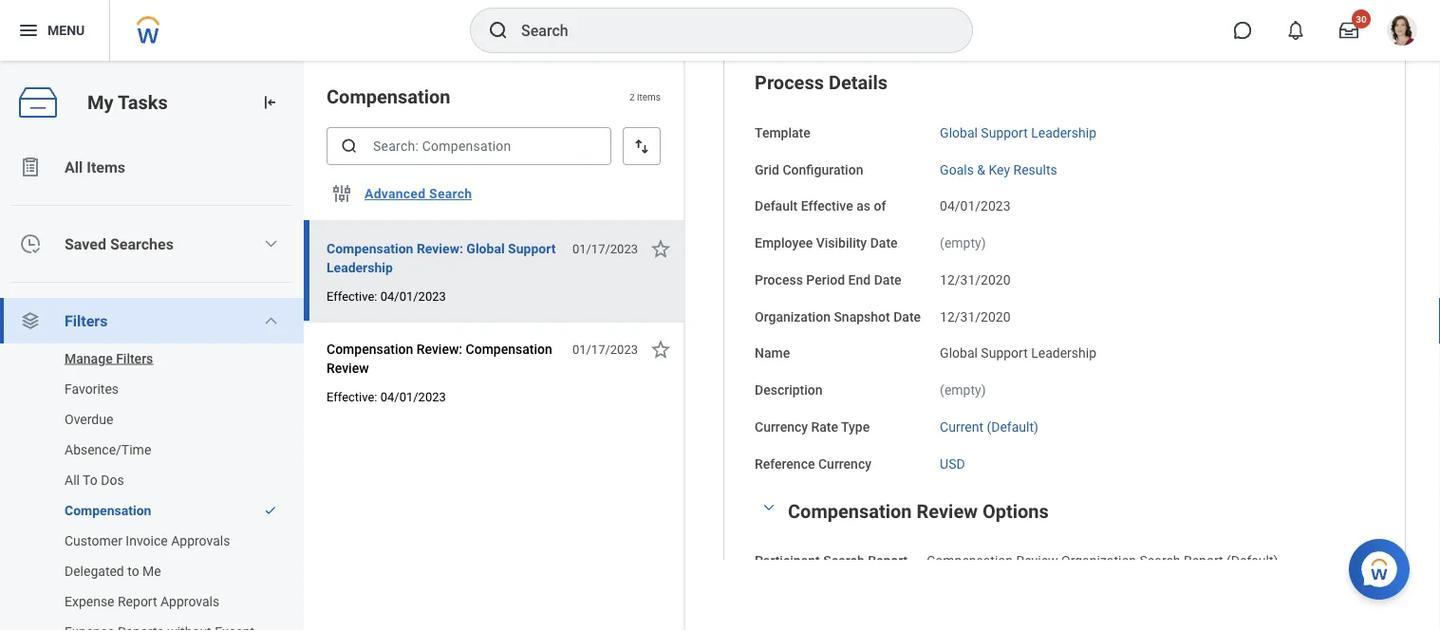 Task type: locate. For each thing, give the bounding box(es) containing it.
0 vertical spatial global
[[940, 125, 978, 141]]

0 horizontal spatial search image
[[340, 137, 359, 156]]

invoice
[[126, 533, 168, 549]]

review: down compensation review: global support leadership button
[[417, 341, 462, 357]]

04/01/2023 down compensation review: compensation review
[[380, 390, 446, 404]]

review: for global
[[417, 241, 463, 256]]

1 vertical spatial process
[[755, 272, 803, 288]]

period
[[806, 272, 845, 288]]

review inside "element"
[[1016, 554, 1058, 569]]

leadership
[[1031, 125, 1097, 141], [327, 260, 393, 275], [1031, 346, 1097, 361]]

12/31/2020 for organization snapshot date
[[940, 309, 1011, 325]]

default effective as of element
[[940, 187, 1011, 215]]

0 vertical spatial search image
[[487, 19, 510, 42]]

support
[[981, 125, 1028, 141], [508, 241, 556, 256], [981, 346, 1028, 361]]

process period end date
[[755, 272, 902, 288]]

manage filters
[[65, 351, 153, 366]]

1 process from the top
[[755, 72, 824, 94]]

1 vertical spatial 12/31/2020
[[940, 309, 1011, 325]]

0 vertical spatial process
[[755, 72, 824, 94]]

2 horizontal spatial review
[[1016, 554, 1058, 569]]

&
[[977, 162, 985, 177]]

menu button
[[0, 0, 109, 61]]

list containing manage filters
[[0, 344, 304, 630]]

1 vertical spatial filters
[[116, 351, 153, 366]]

12/31/2020 up organization snapshot date element
[[940, 272, 1011, 288]]

employee
[[755, 235, 813, 251]]

report
[[868, 554, 908, 569], [1184, 554, 1223, 569], [118, 594, 157, 610]]

date right end
[[874, 272, 902, 288]]

chevron down image inside filters dropdown button
[[263, 313, 278, 328]]

searches
[[110, 235, 174, 253]]

to
[[127, 563, 139, 579]]

1 horizontal spatial organization
[[1061, 554, 1137, 569]]

current
[[940, 419, 984, 435]]

approvals
[[171, 533, 230, 549], [160, 594, 220, 610]]

date down of
[[870, 235, 898, 251]]

process for process period end date
[[755, 272, 803, 288]]

clock check image
[[19, 233, 42, 255]]

of
[[874, 199, 886, 214]]

approvals down me
[[160, 594, 220, 610]]

review for compensation review options
[[917, 500, 978, 523]]

goals & key results link
[[940, 158, 1057, 177]]

expense report approvals
[[65, 594, 220, 610]]

0 vertical spatial leadership
[[1031, 125, 1097, 141]]

configure image
[[330, 182, 353, 205]]

chevron down image inside saved searches dropdown button
[[263, 236, 278, 252]]

goals & key results
[[940, 162, 1057, 177]]

2 vertical spatial chevron down image
[[758, 501, 780, 515]]

organization snapshot date
[[755, 309, 921, 325]]

default effective as of
[[755, 199, 886, 214]]

1 review: from the top
[[417, 241, 463, 256]]

1 vertical spatial leadership
[[327, 260, 393, 275]]

1 vertical spatial 01/17/2023
[[572, 342, 638, 356]]

04/01/2023 inside process details group
[[940, 199, 1011, 214]]

check image
[[264, 504, 277, 517]]

date for visibility
[[870, 235, 898, 251]]

(empty) for description
[[940, 383, 986, 398]]

global up goals
[[940, 125, 978, 141]]

filters up manage
[[65, 312, 108, 330]]

approvals for expense report approvals
[[160, 594, 220, 610]]

global inside name element
[[940, 346, 978, 361]]

effective: 04/01/2023 for compensation review: global support leadership
[[327, 289, 446, 303]]

1 12/31/2020 from the top
[[940, 272, 1011, 288]]

2 all from the top
[[65, 472, 80, 488]]

overdue button
[[0, 404, 285, 435]]

justify image
[[17, 19, 40, 42]]

me
[[143, 563, 161, 579]]

advanced search button
[[357, 175, 480, 213]]

date right the snapshot
[[894, 309, 921, 325]]

effective: 04/01/2023
[[327, 289, 446, 303], [327, 390, 446, 404]]

currency down type
[[818, 456, 872, 472]]

all left items
[[65, 158, 83, 176]]

effective: 04/01/2023 for compensation review: compensation review
[[327, 390, 446, 404]]

filters up 'favorites' button
[[116, 351, 153, 366]]

2 review: from the top
[[417, 341, 462, 357]]

0 vertical spatial global support leadership
[[940, 125, 1097, 141]]

report inside expense report approvals button
[[118, 594, 157, 610]]

process up template
[[755, 72, 824, 94]]

goals
[[940, 162, 974, 177]]

1 horizontal spatial review
[[917, 500, 978, 523]]

2 (empty) from the top
[[940, 383, 986, 398]]

0 horizontal spatial filters
[[65, 312, 108, 330]]

star image
[[649, 338, 672, 361]]

2 01/17/2023 from the top
[[572, 342, 638, 356]]

04/01/2023
[[940, 199, 1011, 214], [380, 289, 446, 303], [380, 390, 446, 404]]

workday assistant region
[[1349, 532, 1417, 600]]

support inside global support leadership link
[[981, 125, 1028, 141]]

notifications large image
[[1286, 21, 1305, 40]]

0 horizontal spatial search
[[429, 186, 472, 202]]

all for all items
[[65, 158, 83, 176]]

12/31/2020 for process period end date
[[940, 272, 1011, 288]]

1 effective: from the top
[[327, 289, 377, 303]]

1 horizontal spatial search
[[823, 554, 865, 569]]

global support leadership link
[[940, 121, 1097, 141]]

2 effective: from the top
[[327, 390, 377, 404]]

1 vertical spatial effective:
[[327, 390, 377, 404]]

2 horizontal spatial search
[[1140, 554, 1181, 569]]

list containing all items
[[0, 144, 304, 630]]

1 vertical spatial support
[[508, 241, 556, 256]]

0 vertical spatial support
[[981, 125, 1028, 141]]

process down 'employee'
[[755, 272, 803, 288]]

type
[[841, 419, 870, 435]]

employee visibility date
[[755, 235, 898, 251]]

1 vertical spatial effective: 04/01/2023
[[327, 390, 446, 404]]

leadership inside compensation review: global support leadership
[[327, 260, 393, 275]]

effective:
[[327, 289, 377, 303], [327, 390, 377, 404]]

review inside compensation review: compensation review
[[327, 360, 369, 376]]

report inside compensation review organization search report (default) "element"
[[1184, 554, 1223, 569]]

1 vertical spatial global support leadership
[[940, 346, 1097, 361]]

list
[[0, 144, 304, 630], [0, 344, 304, 630]]

0 horizontal spatial review
[[327, 360, 369, 376]]

01/17/2023 for compensation review: global support leadership
[[572, 242, 638, 256]]

(empty) up process period end date element
[[940, 235, 986, 251]]

approvals inside button
[[171, 533, 230, 549]]

1 all from the top
[[65, 158, 83, 176]]

0 vertical spatial effective: 04/01/2023
[[327, 289, 446, 303]]

global down organization snapshot date element
[[940, 346, 978, 361]]

1 vertical spatial chevron down image
[[263, 313, 278, 328]]

0 vertical spatial 01/17/2023
[[572, 242, 638, 256]]

1 vertical spatial (default)
[[1227, 554, 1278, 569]]

1 horizontal spatial currency
[[818, 456, 872, 472]]

advanced
[[365, 186, 426, 202]]

1 vertical spatial currency
[[818, 456, 872, 472]]

current (default)
[[940, 419, 1039, 435]]

global support leadership
[[940, 125, 1097, 141], [940, 346, 1097, 361]]

organization
[[755, 309, 831, 325], [1061, 554, 1137, 569]]

compensation
[[327, 85, 451, 108], [327, 241, 413, 256], [327, 341, 413, 357], [466, 341, 552, 357], [788, 500, 912, 523], [65, 503, 151, 518], [927, 554, 1013, 569]]

process period end date element
[[940, 261, 1011, 289]]

0 vertical spatial all
[[65, 158, 83, 176]]

review: inside compensation review: global support leadership
[[417, 241, 463, 256]]

currency up reference
[[755, 419, 808, 435]]

support inside compensation review: global support leadership
[[508, 241, 556, 256]]

compensation review: compensation review button
[[327, 338, 562, 380]]

04/01/2023 for support
[[380, 289, 446, 303]]

1 vertical spatial review:
[[417, 341, 462, 357]]

(default) inside compensation review organization search report (default) "element"
[[1227, 554, 1278, 569]]

absence/time
[[65, 442, 151, 458]]

global support leadership down organization snapshot date element
[[940, 346, 1097, 361]]

0 vertical spatial (empty)
[[940, 235, 986, 251]]

effective: 04/01/2023 down compensation review: compensation review
[[327, 390, 446, 404]]

all items button
[[0, 144, 304, 190]]

1 01/17/2023 from the top
[[572, 242, 638, 256]]

compensation review options button
[[788, 500, 1049, 523]]

1 global support leadership from the top
[[940, 125, 1097, 141]]

support inside name element
[[981, 346, 1028, 361]]

all left to
[[65, 472, 80, 488]]

(default)
[[987, 419, 1039, 435], [1227, 554, 1278, 569]]

process
[[755, 72, 824, 94], [755, 272, 803, 288]]

review: down advanced search button
[[417, 241, 463, 256]]

2 effective: 04/01/2023 from the top
[[327, 390, 446, 404]]

2 horizontal spatial report
[[1184, 554, 1223, 569]]

2 vertical spatial review
[[1016, 554, 1058, 569]]

2 vertical spatial date
[[894, 309, 921, 325]]

0 horizontal spatial organization
[[755, 309, 831, 325]]

compensation button
[[0, 496, 254, 526]]

compensation review: compensation review
[[327, 341, 552, 376]]

01/17/2023 left star image
[[572, 342, 638, 356]]

1 vertical spatial global
[[466, 241, 505, 256]]

1 vertical spatial all
[[65, 472, 80, 488]]

0 vertical spatial filters
[[65, 312, 108, 330]]

effective: 04/01/2023 down compensation review: global support leadership
[[327, 289, 446, 303]]

inbox large image
[[1340, 21, 1359, 40]]

2 list from the top
[[0, 344, 304, 630]]

search inside advanced search button
[[429, 186, 472, 202]]

all
[[65, 158, 83, 176], [65, 472, 80, 488]]

2 12/31/2020 from the top
[[940, 309, 1011, 325]]

0 vertical spatial review:
[[417, 241, 463, 256]]

compensation inside compensation review: global support leadership
[[327, 241, 413, 256]]

approvals inside button
[[160, 594, 220, 610]]

1 horizontal spatial filters
[[116, 351, 153, 366]]

name element
[[940, 334, 1097, 363]]

0 horizontal spatial report
[[118, 594, 157, 610]]

0 vertical spatial chevron down image
[[263, 236, 278, 252]]

1 (empty) from the top
[[940, 235, 986, 251]]

filters
[[65, 312, 108, 330], [116, 351, 153, 366]]

2 vertical spatial leadership
[[1031, 346, 1097, 361]]

1 effective: 04/01/2023 from the top
[[327, 289, 446, 303]]

process details group
[[755, 68, 1375, 474]]

1 vertical spatial organization
[[1061, 554, 1137, 569]]

my tasks element
[[0, 61, 304, 630]]

0 vertical spatial organization
[[755, 309, 831, 325]]

01/17/2023 left star icon at left top
[[572, 242, 638, 256]]

global down advanced search
[[466, 241, 505, 256]]

30
[[1356, 13, 1367, 25]]

usd
[[940, 456, 965, 472]]

approvals right "invoice"
[[171, 533, 230, 549]]

item list element
[[304, 61, 685, 630]]

filters inside filters dropdown button
[[65, 312, 108, 330]]

0 horizontal spatial (default)
[[987, 419, 1039, 435]]

compensation review options
[[788, 500, 1049, 523]]

0 vertical spatial effective:
[[327, 289, 377, 303]]

0 vertical spatial review
[[327, 360, 369, 376]]

04/01/2023 down compensation review: global support leadership
[[380, 289, 446, 303]]

1 horizontal spatial (default)
[[1227, 554, 1278, 569]]

compensation review organization search report (default)
[[927, 554, 1278, 569]]

2 process from the top
[[755, 272, 803, 288]]

options
[[982, 500, 1049, 523]]

overdue
[[65, 412, 113, 427]]

to
[[83, 472, 98, 488]]

1 vertical spatial (empty)
[[940, 383, 986, 398]]

manage
[[65, 351, 113, 366]]

filters inside manage filters button
[[116, 351, 153, 366]]

global support leadership for global support leadership link
[[940, 125, 1097, 141]]

chevron down image inside compensation review options 'group'
[[758, 501, 780, 515]]

review: inside compensation review: compensation review
[[417, 341, 462, 357]]

favorites button
[[0, 374, 285, 404]]

0 vertical spatial 04/01/2023
[[940, 199, 1011, 214]]

0 vertical spatial approvals
[[171, 533, 230, 549]]

0 vertical spatial (default)
[[987, 419, 1039, 435]]

search image inside 'item list' element
[[340, 137, 359, 156]]

0 vertical spatial 12/31/2020
[[940, 272, 1011, 288]]

1 vertical spatial search image
[[340, 137, 359, 156]]

2
[[629, 91, 635, 102]]

global support leadership up goals & key results link
[[940, 125, 1097, 141]]

0 vertical spatial date
[[870, 235, 898, 251]]

04/01/2023 down &
[[940, 199, 1011, 214]]

review: for compensation
[[417, 341, 462, 357]]

results
[[1013, 162, 1057, 177]]

1 vertical spatial approvals
[[160, 594, 220, 610]]

date for snapshot
[[894, 309, 921, 325]]

leadership inside name element
[[1031, 346, 1097, 361]]

0 vertical spatial currency
[[755, 419, 808, 435]]

all to dos
[[65, 472, 124, 488]]

1 list from the top
[[0, 144, 304, 630]]

2 vertical spatial 04/01/2023
[[380, 390, 446, 404]]

12/31/2020 down process period end date element
[[940, 309, 1011, 325]]

chevron down image
[[263, 236, 278, 252], [263, 313, 278, 328], [758, 501, 780, 515]]

2 vertical spatial support
[[981, 346, 1028, 361]]

30 button
[[1328, 9, 1371, 51]]

(empty)
[[940, 235, 986, 251], [940, 383, 986, 398]]

1 vertical spatial 04/01/2023
[[380, 289, 446, 303]]

2 global support leadership from the top
[[940, 346, 1097, 361]]

snapshot
[[834, 309, 890, 325]]

1 vertical spatial review
[[917, 500, 978, 523]]

(empty) up current
[[940, 383, 986, 398]]

search image
[[487, 19, 510, 42], [340, 137, 359, 156]]

organization inside process details group
[[755, 309, 831, 325]]

process for process details
[[755, 72, 824, 94]]

2 vertical spatial global
[[940, 346, 978, 361]]

global
[[940, 125, 978, 141], [466, 241, 505, 256], [940, 346, 978, 361]]

my tasks
[[87, 91, 168, 114]]

my
[[87, 91, 114, 114]]



Task type: vqa. For each thing, say whether or not it's contained in the screenshot.


Task type: describe. For each thing, give the bounding box(es) containing it.
currency rate type
[[755, 419, 870, 435]]

01/17/2023 for compensation review: compensation review
[[572, 342, 638, 356]]

approvals for customer invoice approvals
[[171, 533, 230, 549]]

0 horizontal spatial currency
[[755, 419, 808, 435]]

delegated to me button
[[0, 556, 285, 587]]

filters button
[[0, 298, 304, 344]]

search for participant
[[823, 554, 865, 569]]

chevron down image for filters
[[263, 313, 278, 328]]

end
[[848, 272, 871, 288]]

default
[[755, 199, 798, 214]]

grid
[[755, 162, 779, 177]]

compensation review: global support leadership
[[327, 241, 556, 275]]

effective
[[801, 199, 853, 214]]

expense report approvals button
[[0, 587, 285, 617]]

template
[[755, 125, 811, 141]]

leadership for name element
[[1031, 346, 1097, 361]]

1 horizontal spatial report
[[868, 554, 908, 569]]

expense
[[65, 594, 114, 610]]

04/01/2023 for review
[[380, 390, 446, 404]]

(empty) for employee visibility date
[[940, 235, 986, 251]]

saved
[[65, 235, 106, 253]]

compensation inside "element"
[[927, 554, 1013, 569]]

1 horizontal spatial search image
[[487, 19, 510, 42]]

details
[[829, 72, 888, 94]]

rate
[[811, 419, 838, 435]]

saved searches button
[[0, 221, 304, 267]]

delegated to me
[[65, 563, 161, 579]]

key
[[989, 162, 1010, 177]]

search inside compensation review organization search report (default) "element"
[[1140, 554, 1181, 569]]

organization inside "element"
[[1061, 554, 1137, 569]]

leadership for global support leadership link
[[1031, 125, 1097, 141]]

global for global support leadership link
[[940, 125, 978, 141]]

compensation review options group
[[755, 497, 1375, 630]]

compensation review: global support leadership button
[[327, 237, 562, 279]]

organization snapshot date element
[[940, 298, 1011, 326]]

items
[[637, 91, 661, 102]]

tasks
[[118, 91, 168, 114]]

sort image
[[632, 137, 651, 156]]

star image
[[649, 237, 672, 260]]

transformation import image
[[260, 93, 279, 112]]

Search: Compensation text field
[[327, 127, 611, 165]]

global for name element
[[940, 346, 978, 361]]

1 vertical spatial date
[[874, 272, 902, 288]]

customer
[[65, 533, 122, 549]]

clipboard image
[[19, 156, 42, 178]]

all to dos button
[[0, 465, 285, 496]]

manage filters button
[[0, 344, 285, 374]]

customer invoice approvals
[[65, 533, 230, 549]]

favorites
[[65, 381, 119, 397]]

compensation review organization search report (default) element
[[927, 550, 1278, 569]]

chevron down image for saved searches
[[263, 236, 278, 252]]

usd link
[[940, 452, 965, 472]]

all for all to dos
[[65, 472, 80, 488]]

grid configuration
[[755, 162, 863, 177]]

review for compensation review organization search report (default)
[[1016, 554, 1058, 569]]

configuration
[[783, 162, 863, 177]]

saved searches
[[65, 235, 174, 253]]

effective: for compensation review: compensation review
[[327, 390, 377, 404]]

participant search report
[[755, 554, 908, 569]]

absence/time button
[[0, 435, 285, 465]]

search for advanced
[[429, 186, 472, 202]]

menu
[[47, 22, 85, 38]]

support for name element
[[981, 346, 1028, 361]]

participant
[[755, 554, 820, 569]]

visibility
[[816, 235, 867, 251]]

name
[[755, 346, 790, 361]]

global support leadership for name element
[[940, 346, 1097, 361]]

perspective image
[[19, 309, 42, 332]]

process details
[[755, 72, 888, 94]]

items
[[87, 158, 125, 176]]

delegated
[[65, 563, 124, 579]]

support for global support leadership link
[[981, 125, 1028, 141]]

reference
[[755, 456, 815, 472]]

description
[[755, 383, 823, 398]]

2 items
[[629, 91, 661, 102]]

process details button
[[755, 72, 888, 94]]

(default) inside current (default) link
[[987, 419, 1039, 435]]

global inside compensation review: global support leadership
[[466, 241, 505, 256]]

current (default) link
[[940, 416, 1039, 435]]

dos
[[101, 472, 124, 488]]

effective: for compensation review: global support leadership
[[327, 289, 377, 303]]

profile logan mcneil image
[[1387, 15, 1417, 49]]

advanced search
[[365, 186, 472, 202]]

compensation inside list
[[65, 503, 151, 518]]

all items
[[65, 158, 125, 176]]

reference currency
[[755, 456, 872, 472]]

customer invoice approvals button
[[0, 526, 285, 556]]

as
[[856, 199, 871, 214]]

Search Workday  search field
[[521, 9, 933, 51]]



